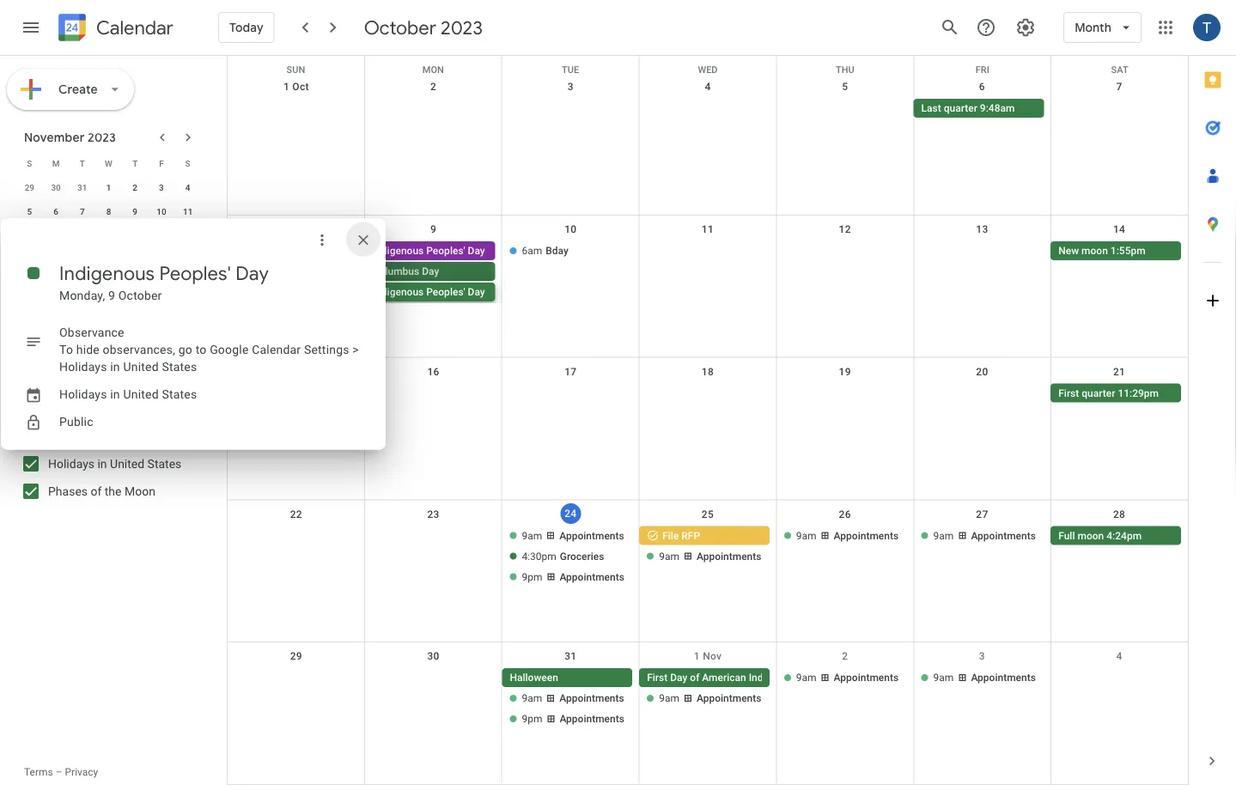 Task type: locate. For each thing, give the bounding box(es) containing it.
cell
[[365, 99, 502, 119], [502, 99, 639, 119], [639, 99, 777, 119], [777, 99, 914, 119], [228, 241, 365, 303], [365, 241, 502, 303], [639, 241, 777, 303], [777, 241, 914, 303], [914, 241, 1051, 303], [365, 384, 502, 404], [502, 384, 639, 404], [639, 384, 777, 404], [777, 384, 914, 404], [914, 384, 1051, 404], [365, 526, 502, 588], [502, 526, 639, 588], [639, 526, 777, 588], [228, 669, 365, 731], [365, 669, 502, 731], [502, 669, 639, 731], [639, 669, 852, 731], [1051, 669, 1188, 731]]

7 december element
[[125, 297, 145, 318]]

in up phases of the moon
[[98, 457, 107, 471]]

quarter right last
[[944, 102, 978, 114]]

2 horizontal spatial 6
[[979, 81, 986, 93]]

2 vertical spatial in
[[98, 457, 107, 471]]

7 inside grid
[[1117, 81, 1123, 93]]

2 vertical spatial 9
[[108, 289, 115, 303]]

indigenous inside indigenous peoples' day monday, 9 october
[[59, 262, 155, 286]]

1 s from the left
[[27, 158, 32, 168]]

other
[[24, 425, 59, 441]]

28 up full moon 4:24pm "button"
[[1114, 508, 1126, 520]]

9:48am
[[980, 102, 1015, 114]]

0 vertical spatial holidays
[[59, 360, 107, 374]]

30 element
[[125, 273, 145, 294]]

2 vertical spatial holidays
[[48, 457, 95, 471]]

indigenous peoples' day heading
[[59, 262, 269, 286]]

t up 31 october element
[[80, 158, 85, 168]]

10
[[157, 206, 166, 217], [565, 223, 577, 235]]

21 up first quarter 11:29pm button
[[1114, 366, 1126, 378]]

main drawer image
[[21, 17, 41, 38]]

3 inside the november 2023 grid
[[159, 182, 164, 192]]

2023 up mon
[[441, 15, 483, 40]]

2 vertical spatial united
[[110, 457, 144, 471]]

–
[[56, 767, 62, 779]]

2 t from the left
[[132, 158, 138, 168]]

1 vertical spatial calendar
[[252, 343, 301, 357]]

0 horizontal spatial of
[[91, 484, 102, 498]]

1 vertical spatial 21
[[1114, 366, 1126, 378]]

11 inside the november 2023 grid
[[183, 206, 193, 217]]

14
[[1114, 223, 1126, 235]]

6 down fri
[[979, 81, 986, 93]]

6 down 30 october element
[[53, 206, 58, 217]]

1 vertical spatial 20
[[976, 366, 989, 378]]

31 for 1
[[77, 182, 87, 192]]

calendar right google on the top left
[[252, 343, 301, 357]]

7 down 31 october element
[[80, 206, 85, 217]]

0 horizontal spatial 11
[[183, 206, 193, 217]]

holidays down hide
[[59, 360, 107, 374]]

to
[[59, 343, 73, 357]]

0 vertical spatial united
[[123, 360, 159, 374]]

november
[[24, 130, 85, 145]]

moon inside "button"
[[1078, 530, 1104, 542]]

0 vertical spatial 11
[[183, 206, 193, 217]]

24 inside "element"
[[157, 254, 166, 265]]

5 down 'thu'
[[842, 81, 848, 93]]

phases of the moon
[[48, 484, 155, 498]]

tab list
[[1189, 56, 1237, 737]]

settings menu image
[[1016, 17, 1036, 38]]

4:24pm
[[1107, 530, 1142, 542]]

1 horizontal spatial t
[[132, 158, 138, 168]]

0 horizontal spatial 29
[[25, 182, 34, 192]]

1 horizontal spatial s
[[185, 158, 190, 168]]

0 horizontal spatial 6
[[53, 206, 58, 217]]

10 inside the november 2023 grid
[[157, 206, 166, 217]]

s right f
[[185, 158, 190, 168]]

31 up halloween button
[[565, 651, 577, 663]]

0 vertical spatial month
[[1075, 20, 1112, 35]]

0 horizontal spatial october
[[118, 289, 162, 303]]

october
[[364, 15, 437, 40], [118, 289, 162, 303]]

30 october element
[[46, 177, 66, 198]]

1:55pm
[[1111, 245, 1146, 257]]

tue
[[562, 64, 579, 75]]

month right heritage
[[822, 672, 852, 684]]

0 horizontal spatial t
[[80, 158, 85, 168]]

6
[[979, 81, 986, 93], [53, 206, 58, 217], [106, 302, 111, 313]]

21 up 28 'element'
[[77, 254, 87, 265]]

1 vertical spatial first
[[647, 672, 668, 684]]

20
[[51, 254, 61, 265], [976, 366, 989, 378]]

in
[[110, 360, 120, 374], [110, 388, 120, 402], [98, 457, 107, 471]]

phases
[[48, 484, 88, 498]]

1 vertical spatial quarter
[[1082, 387, 1116, 399]]

1 horizontal spatial 4
[[705, 81, 711, 93]]

of
[[91, 484, 102, 498], [690, 672, 700, 684]]

1 december element
[[151, 273, 172, 294]]

0 vertical spatial 31
[[77, 182, 87, 192]]

quarter
[[944, 102, 978, 114], [1082, 387, 1116, 399]]

9 left 7 december element
[[108, 289, 115, 303]]

1 vertical spatial of
[[690, 672, 700, 684]]

9pm down 'halloween'
[[522, 713, 543, 725]]

16
[[427, 366, 440, 378]]

0 horizontal spatial 26
[[25, 278, 34, 289]]

united inside observance to hide observances, go to google calendar settings > holidays in united states
[[123, 360, 159, 374]]

0 horizontal spatial first
[[647, 672, 668, 684]]

9 left 10 element
[[133, 206, 138, 217]]

0 vertical spatial 21
[[77, 254, 87, 265]]

1 left nov
[[694, 651, 700, 663]]

1 horizontal spatial month
[[1075, 20, 1112, 35]]

row
[[228, 56, 1188, 75], [228, 73, 1188, 216], [16, 151, 201, 175], [16, 175, 201, 199], [16, 199, 201, 223], [228, 216, 1188, 358], [16, 247, 201, 272], [16, 272, 201, 296], [16, 296, 201, 320], [228, 358, 1188, 500], [228, 500, 1188, 643], [228, 643, 1188, 785]]

31 october element
[[72, 177, 93, 198]]

indigenous
[[373, 245, 424, 257], [59, 262, 155, 286], [373, 286, 424, 298]]

24 inside grid
[[565, 508, 577, 520]]

0 horizontal spatial s
[[27, 158, 32, 168]]

9pm for 9am
[[522, 713, 543, 725]]

1 vertical spatial 19
[[839, 366, 851, 378]]

moon inside button
[[1082, 245, 1108, 257]]

20 inside grid
[[976, 366, 989, 378]]

1 vertical spatial 28
[[1114, 508, 1126, 520]]

1 vertical spatial 2023
[[88, 130, 116, 145]]

terms link
[[24, 767, 53, 779]]

grid
[[227, 56, 1188, 785]]

of down 1 nov
[[690, 672, 700, 684]]

0 vertical spatial 6
[[979, 81, 986, 93]]

1 vertical spatial moon
[[1078, 530, 1104, 542]]

1 vertical spatial 4
[[185, 182, 190, 192]]

0 vertical spatial 9pm
[[522, 571, 543, 583]]

9 inside grid
[[431, 223, 437, 235]]

1 horizontal spatial 9
[[133, 206, 138, 217]]

0 vertical spatial 27
[[51, 278, 61, 289]]

4 for 1
[[185, 182, 190, 192]]

1 vertical spatial month
[[822, 672, 852, 684]]

26
[[25, 278, 34, 289], [839, 508, 851, 520]]

28
[[77, 278, 87, 289], [1114, 508, 1126, 520]]

9 up columbus day button
[[431, 223, 437, 235]]

2 vertical spatial states
[[147, 457, 182, 471]]

19 inside 19 element
[[25, 254, 34, 265]]

calendar element
[[55, 10, 173, 48]]

other calendars button
[[3, 419, 213, 447]]

in down the observances,
[[110, 360, 120, 374]]

6 down 29 "element"
[[106, 302, 111, 313]]

5
[[842, 81, 848, 93], [27, 206, 32, 217]]

1 vertical spatial october
[[118, 289, 162, 303]]

1 t from the left
[[80, 158, 85, 168]]

fri
[[976, 64, 990, 75]]

november 2023 grid
[[16, 151, 201, 320]]

1 left oct
[[284, 81, 290, 93]]

1 horizontal spatial 20
[[976, 366, 989, 378]]

0 vertical spatial 24
[[157, 254, 166, 265]]

1 for 1 oct
[[284, 81, 290, 93]]

first for first quarter 11:29pm
[[1059, 387, 1080, 399]]

24 up 4:30pm groceries
[[565, 508, 577, 520]]

4:30pm
[[522, 550, 557, 562]]

1 up 8 december element
[[159, 278, 164, 289]]

2023
[[441, 15, 483, 40], [88, 130, 116, 145]]

calendar up create
[[96, 16, 173, 40]]

row containing 24
[[228, 500, 1188, 643]]

1 horizontal spatial 21
[[1114, 366, 1126, 378]]

1 vertical spatial 6
[[53, 206, 58, 217]]

row group containing 29
[[16, 175, 201, 320]]

indigenous for indigenous peoples' day columbus day indigenous peoples' day
[[373, 245, 424, 257]]

states
[[162, 360, 197, 374], [162, 388, 197, 402], [147, 457, 182, 471]]

0 vertical spatial moon
[[1082, 245, 1108, 257]]

the
[[105, 484, 122, 498]]

cell containing halloween
[[502, 669, 639, 731]]

first quarter 11:29pm button
[[1051, 384, 1182, 403]]

0 vertical spatial holidays in united states
[[59, 388, 197, 402]]

31
[[77, 182, 87, 192], [565, 651, 577, 663]]

19
[[25, 254, 34, 265], [839, 366, 851, 378]]

month inside button
[[822, 672, 852, 684]]

2 horizontal spatial 3
[[979, 651, 986, 663]]

8 december element
[[151, 297, 172, 318]]

0 vertical spatial states
[[162, 360, 197, 374]]

calendars
[[62, 425, 118, 441]]

indigenous peoples' day button
[[368, 241, 495, 260], [365, 283, 495, 301]]

quarter for 9:48am
[[944, 102, 978, 114]]

moon
[[125, 484, 155, 498]]

7 down the 30 element
[[133, 302, 138, 313]]

0 horizontal spatial 3
[[159, 182, 164, 192]]

sun
[[287, 64, 305, 75]]

month
[[1075, 20, 1112, 35], [822, 672, 852, 684]]

26 inside 26 element
[[25, 278, 34, 289]]

2 horizontal spatial 7
[[1117, 81, 1123, 93]]

27 inside the november 2023 grid
[[51, 278, 61, 289]]

7 down sat
[[1117, 81, 1123, 93]]

0 vertical spatial 4
[[705, 81, 711, 93]]

1 vertical spatial 9pm
[[522, 713, 543, 725]]

20 inside 20 element
[[51, 254, 61, 265]]

s up 29 october "element"
[[27, 158, 32, 168]]

0 horizontal spatial 24
[[157, 254, 166, 265]]

2023 up w
[[88, 130, 116, 145]]

11
[[183, 206, 193, 217], [702, 223, 714, 235]]

25
[[702, 508, 714, 520]]

day up columbus day button
[[468, 245, 485, 257]]

in up other calendars dropdown button
[[110, 388, 120, 402]]

first left 11:29pm
[[1059, 387, 1080, 399]]

row group
[[16, 175, 201, 320]]

holidays in united states
[[59, 388, 197, 402], [48, 457, 182, 471]]

moon right full on the right of page
[[1078, 530, 1104, 542]]

1 9pm from the top
[[522, 571, 543, 583]]

2 horizontal spatial 29
[[290, 651, 302, 663]]

12
[[839, 223, 851, 235]]

0 vertical spatial october
[[364, 15, 437, 40]]

10 up bday
[[565, 223, 577, 235]]

t left f
[[132, 158, 138, 168]]

first for first day of american indian heritage month
[[647, 672, 668, 684]]

w
[[105, 158, 112, 168]]

2 9pm from the top
[[522, 713, 543, 725]]

to
[[196, 343, 207, 357]]

1 vertical spatial 9
[[431, 223, 437, 235]]

t
[[80, 158, 85, 168], [132, 158, 138, 168]]

2
[[431, 81, 437, 93], [133, 182, 138, 192], [185, 278, 190, 289], [842, 651, 848, 663]]

day inside indigenous peoples' day monday, 9 october
[[236, 262, 269, 286]]

2023 for october 2023
[[441, 15, 483, 40]]

0 vertical spatial in
[[110, 360, 120, 374]]

21
[[77, 254, 87, 265], [1114, 366, 1126, 378]]

0 horizontal spatial 27
[[51, 278, 61, 289]]

0 horizontal spatial 2023
[[88, 130, 116, 145]]

1 vertical spatial holidays in united states
[[48, 457, 182, 471]]

24 up 1 december element
[[157, 254, 166, 265]]

1 vertical spatial holidays
[[59, 388, 107, 402]]

1 horizontal spatial 6
[[106, 302, 111, 313]]

0 vertical spatial 10
[[157, 206, 166, 217]]

4 inside the november 2023 grid
[[185, 182, 190, 192]]

None search field
[[0, 323, 213, 361]]

11 element
[[178, 201, 198, 222]]

quarter left 11:29pm
[[1082, 387, 1116, 399]]

indigenous peoples' day button down columbus day button
[[365, 283, 495, 301]]

0 horizontal spatial 30
[[51, 182, 61, 192]]

holidays in united states up the
[[48, 457, 182, 471]]

31 inside grid
[[565, 651, 577, 663]]

1 vertical spatial 5
[[27, 206, 32, 217]]

27
[[51, 278, 61, 289], [976, 508, 989, 520]]

28 inside grid
[[1114, 508, 1126, 520]]

2 vertical spatial 7
[[133, 302, 138, 313]]

1 horizontal spatial first
[[1059, 387, 1080, 399]]

peoples' inside indigenous peoples' day monday, 9 october
[[159, 262, 231, 286]]

1 horizontal spatial 2023
[[441, 15, 483, 40]]

united inside other calendars list
[[110, 457, 144, 471]]

0 vertical spatial 29
[[25, 182, 34, 192]]

28 element
[[72, 273, 93, 294]]

29
[[25, 182, 34, 192], [104, 278, 114, 289], [290, 651, 302, 663]]

1 horizontal spatial quarter
[[1082, 387, 1116, 399]]

31 inside the november 2023 grid
[[77, 182, 87, 192]]

3 for 1
[[159, 182, 164, 192]]

0 horizontal spatial 31
[[77, 182, 87, 192]]

21 element
[[72, 249, 93, 270]]

28 down 21 element
[[77, 278, 87, 289]]

cell containing indigenous peoples' day
[[365, 241, 502, 303]]

0 horizontal spatial 21
[[77, 254, 87, 265]]

2 horizontal spatial 4
[[1117, 651, 1123, 663]]

file rfp
[[663, 530, 700, 542]]

peoples'
[[426, 245, 465, 257], [159, 262, 231, 286], [426, 286, 465, 298]]

1 for 1 december element
[[159, 278, 164, 289]]

4 for 1 nov
[[1117, 651, 1123, 663]]

moon for new
[[1082, 245, 1108, 257]]

holidays in united states up other calendars dropdown button
[[59, 388, 197, 402]]

privacy
[[65, 767, 98, 779]]

31 right 30 october element
[[77, 182, 87, 192]]

1 horizontal spatial 3
[[568, 81, 574, 93]]

1 horizontal spatial 19
[[839, 366, 851, 378]]

of left the
[[91, 484, 102, 498]]

calendar
[[96, 16, 173, 40], [252, 343, 301, 357]]

0 vertical spatial 28
[[77, 278, 87, 289]]

0 horizontal spatial 7
[[80, 206, 85, 217]]

s
[[27, 158, 32, 168], [185, 158, 190, 168]]

holidays up public
[[59, 388, 107, 402]]

10 left 11 element
[[157, 206, 166, 217]]

indigenous peoples' day button up columbus day button
[[368, 241, 495, 260]]

day
[[468, 245, 485, 257], [236, 262, 269, 286], [422, 265, 439, 277], [468, 286, 485, 298], [670, 672, 688, 684]]

1 vertical spatial united
[[123, 388, 159, 402]]

1 horizontal spatial 10
[[565, 223, 577, 235]]

29 october element
[[19, 177, 40, 198]]

last quarter 9:48am
[[922, 102, 1015, 114]]

0 vertical spatial 26
[[25, 278, 34, 289]]

day right columbus
[[422, 265, 439, 277]]

observances,
[[103, 343, 175, 357]]

6 december element
[[98, 297, 119, 318]]

2 horizontal spatial 30
[[427, 651, 440, 663]]

appointments
[[560, 530, 624, 542], [834, 530, 899, 542], [971, 530, 1036, 542], [697, 550, 762, 562], [560, 571, 625, 583], [834, 672, 899, 684], [971, 672, 1036, 684], [560, 693, 624, 705], [697, 693, 762, 705], [560, 713, 625, 725]]

5 down 29 october "element"
[[27, 206, 32, 217]]

2 vertical spatial 3
[[979, 651, 986, 663]]

3 for 1 nov
[[979, 651, 986, 663]]

1 horizontal spatial calendar
[[252, 343, 301, 357]]

peoples' for indigenous peoples' day monday, 9 october
[[159, 262, 231, 286]]

moon right new at the right top of page
[[1082, 245, 1108, 257]]

month up sat
[[1075, 20, 1112, 35]]

day left the american
[[670, 672, 688, 684]]

today
[[229, 20, 264, 35]]

full
[[1059, 530, 1075, 542]]

heritage
[[780, 672, 820, 684]]

1 vertical spatial 27
[[976, 508, 989, 520]]

november 2023
[[24, 130, 116, 145]]

9 inside row group
[[133, 206, 138, 217]]

2 vertical spatial 30
[[427, 651, 440, 663]]

24
[[157, 254, 166, 265], [565, 508, 577, 520]]

1 vertical spatial 29
[[104, 278, 114, 289]]

1
[[284, 81, 290, 93], [106, 182, 111, 192], [159, 278, 164, 289], [694, 651, 700, 663]]

23 element
[[125, 249, 145, 270]]

first day of american indian heritage month button
[[639, 669, 852, 688]]

8
[[106, 206, 111, 217]]

30 for 1
[[51, 182, 61, 192]]

united
[[123, 360, 159, 374], [123, 388, 159, 402], [110, 457, 144, 471]]

5 december element
[[72, 297, 93, 318]]

holidays up the phases
[[48, 457, 95, 471]]

9pm down 4:30pm
[[522, 571, 543, 583]]

first left the american
[[647, 672, 668, 684]]

0 vertical spatial of
[[91, 484, 102, 498]]

2 vertical spatial 29
[[290, 651, 302, 663]]

day right 2 december element
[[236, 262, 269, 286]]

1 vertical spatial 24
[[565, 508, 577, 520]]

0 horizontal spatial 5
[[27, 206, 32, 217]]



Task type: describe. For each thing, give the bounding box(es) containing it.
today button
[[218, 7, 275, 48]]

month button
[[1064, 7, 1142, 48]]

other calendars
[[24, 425, 118, 441]]

peoples' for indigenous peoples' day columbus day indigenous peoples' day
[[426, 245, 465, 257]]

21 inside 21 element
[[77, 254, 87, 265]]

1 vertical spatial 10
[[565, 223, 577, 235]]

sat
[[1112, 64, 1129, 75]]

6 inside grid
[[979, 81, 986, 93]]

cell containing 9am
[[502, 526, 639, 588]]

calendar heading
[[93, 16, 173, 40]]

28 inside 'element'
[[77, 278, 87, 289]]

holidays inside other calendars list
[[48, 457, 95, 471]]

month inside dropdown button
[[1075, 20, 1112, 35]]

create button
[[7, 69, 134, 110]]

holidays inside observance to hide observances, go to google calendar settings > holidays in united states
[[59, 360, 107, 374]]

row containing 9
[[228, 216, 1188, 358]]

5 inside grid
[[842, 81, 848, 93]]

2023 for november 2023
[[88, 130, 116, 145]]

1 vertical spatial states
[[162, 388, 197, 402]]

6am
[[522, 245, 542, 257]]

last
[[922, 102, 942, 114]]

of inside other calendars list
[[91, 484, 102, 498]]

columbus
[[373, 265, 420, 277]]

in inside other calendars list
[[98, 457, 107, 471]]

mon
[[423, 64, 444, 75]]

0 vertical spatial calendar
[[96, 16, 173, 40]]

29 element
[[98, 273, 119, 294]]

27 element
[[46, 273, 66, 294]]

indian
[[749, 672, 777, 684]]

row containing 5
[[16, 199, 201, 223]]

22 element
[[98, 249, 119, 270]]

1 horizontal spatial 27
[[976, 508, 989, 520]]

google
[[210, 343, 249, 357]]

thu
[[836, 64, 855, 75]]

1 vertical spatial 26
[[839, 508, 851, 520]]

new moon 1:55pm
[[1059, 245, 1146, 257]]

day down columbus day button
[[468, 286, 485, 298]]

>
[[353, 343, 359, 357]]

2 s from the left
[[185, 158, 190, 168]]

halloween
[[510, 672, 558, 684]]

october 2023
[[364, 15, 483, 40]]

1 vertical spatial 7
[[80, 206, 85, 217]]

31 for 1 nov
[[565, 651, 577, 663]]

30 for 1 nov
[[427, 651, 440, 663]]

row containing 6
[[16, 296, 201, 320]]

5 inside the november 2023 grid
[[27, 206, 32, 217]]

26 element
[[19, 273, 40, 294]]

20 element
[[46, 249, 66, 270]]

terms
[[24, 767, 53, 779]]

go
[[179, 343, 192, 357]]

1 for 1 nov
[[694, 651, 700, 663]]

23
[[427, 508, 440, 520]]

4 december element
[[46, 297, 66, 318]]

1 nov
[[694, 651, 722, 663]]

25 element
[[178, 249, 198, 270]]

4:30pm groceries
[[522, 550, 604, 562]]

indigenous for indigenous peoples' day monday, 9 october
[[59, 262, 155, 286]]

1 vertical spatial indigenous peoples' day button
[[365, 283, 495, 301]]

holidays in united states inside other calendars list
[[48, 457, 182, 471]]

1 horizontal spatial 7
[[133, 302, 138, 313]]

1 up 8
[[106, 182, 111, 192]]

m
[[52, 158, 60, 168]]

17
[[565, 366, 577, 378]]

24 element
[[151, 249, 172, 270]]

18
[[702, 366, 714, 378]]

full moon 4:24pm
[[1059, 530, 1142, 542]]

states inside other calendars list
[[147, 457, 182, 471]]

wed
[[698, 64, 718, 75]]

observance to hide observances, go to google calendar settings > holidays in united states
[[59, 326, 362, 374]]

rfp
[[682, 530, 700, 542]]

indigenous peoples' day monday, 9 october
[[59, 262, 269, 303]]

public
[[59, 415, 93, 429]]

row containing 1 oct
[[228, 73, 1188, 216]]

10 element
[[151, 201, 172, 222]]

row containing sun
[[228, 56, 1188, 75]]

9 inside indigenous peoples' day monday, 9 october
[[108, 289, 115, 303]]

file
[[663, 530, 679, 542]]

cell containing first day of american indian heritage month
[[639, 669, 852, 731]]

moon for full
[[1078, 530, 1104, 542]]

1 horizontal spatial 30
[[130, 278, 140, 289]]

hide
[[76, 343, 100, 357]]

indigenous peoples' day columbus day indigenous peoples' day
[[373, 245, 485, 298]]

2 december element
[[178, 273, 198, 294]]

full moon 4:24pm button
[[1051, 526, 1182, 545]]

privacy link
[[65, 767, 98, 779]]

f
[[159, 158, 164, 168]]

1 horizontal spatial 11
[[702, 223, 714, 235]]

terms – privacy
[[24, 767, 98, 779]]

monday,
[[59, 289, 105, 303]]

6am bday
[[522, 245, 569, 257]]

row containing 26
[[16, 272, 201, 296]]

29 for 1
[[25, 182, 34, 192]]

oct
[[292, 81, 309, 93]]

0 vertical spatial 3
[[568, 81, 574, 93]]

22
[[290, 508, 302, 520]]

halloween button
[[502, 669, 633, 688]]

calendar inside observance to hide observances, go to google calendar settings > holidays in united states
[[252, 343, 301, 357]]

9pm for 4:30pm
[[522, 571, 543, 583]]

11:29pm
[[1118, 387, 1159, 399]]

american
[[702, 672, 746, 684]]

quarter for 11:29pm
[[1082, 387, 1116, 399]]

row containing 16
[[228, 358, 1188, 500]]

0 vertical spatial indigenous peoples' day button
[[368, 241, 495, 260]]

first quarter 11:29pm
[[1059, 387, 1159, 399]]

last quarter 9:48am button
[[914, 99, 1044, 118]]

1 oct
[[284, 81, 309, 93]]

new
[[1059, 245, 1079, 257]]

new moon 1:55pm button
[[1051, 241, 1182, 260]]

1 vertical spatial in
[[110, 388, 120, 402]]

of inside button
[[690, 672, 700, 684]]

october inside indigenous peoples' day monday, 9 october
[[118, 289, 162, 303]]

settings
[[304, 343, 349, 357]]

other calendars list
[[3, 450, 213, 505]]

grid containing 1 oct
[[227, 56, 1188, 785]]

row containing s
[[16, 151, 201, 175]]

19 element
[[19, 249, 40, 270]]

groceries
[[560, 550, 604, 562]]

bday
[[546, 245, 569, 257]]

first day of american indian heritage month
[[647, 672, 852, 684]]

29 for 1 nov
[[290, 651, 302, 663]]

observance
[[59, 326, 124, 340]]

in inside observance to hide observances, go to google calendar settings > holidays in united states
[[110, 360, 120, 374]]

create
[[58, 82, 98, 97]]

columbus day button
[[365, 262, 495, 281]]

cell containing file rfp
[[639, 526, 777, 588]]

nov
[[703, 651, 722, 663]]

states inside observance to hide observances, go to google calendar settings > holidays in united states
[[162, 360, 197, 374]]

13
[[976, 223, 989, 235]]

day inside button
[[670, 672, 688, 684]]

row containing 19
[[16, 247, 201, 272]]

file rfp button
[[639, 526, 770, 545]]



Task type: vqa. For each thing, say whether or not it's contained in the screenshot.


